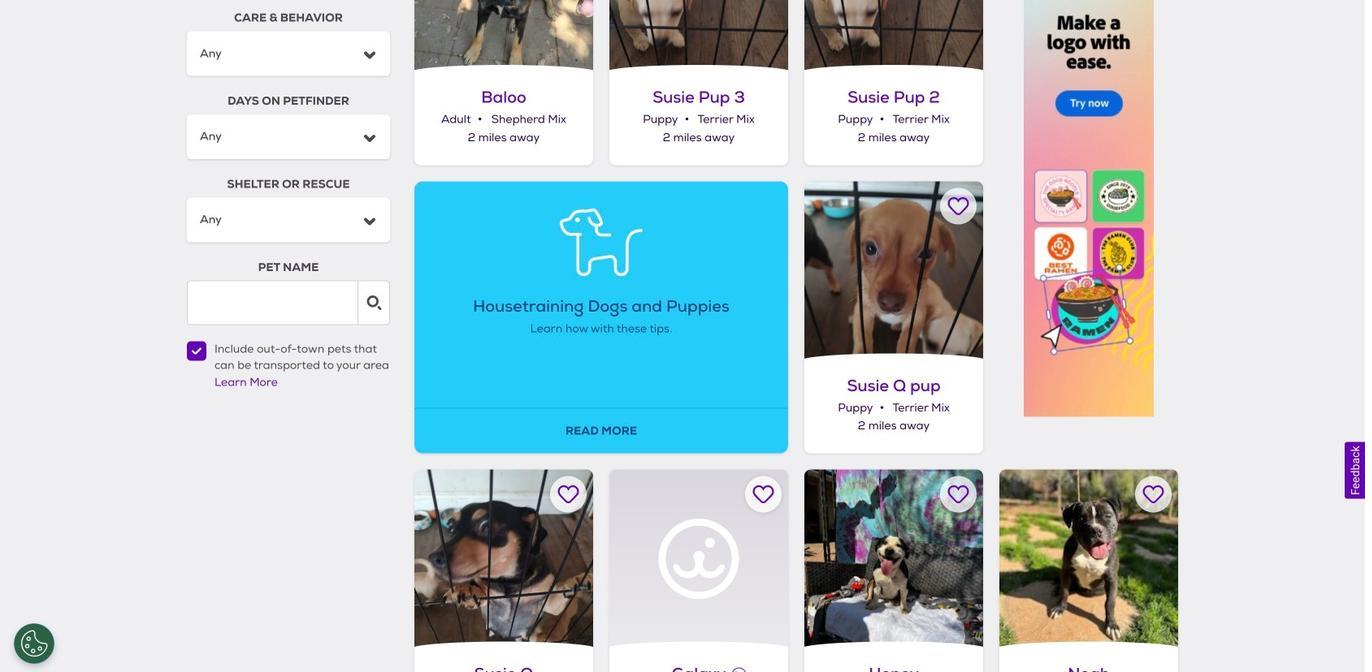 Task type: describe. For each thing, give the bounding box(es) containing it.
noah, adoptable dog, young female labrador retriever & boxer mix, 2 miles away. image
[[1000, 470, 1178, 649]]

susie q, adoptable dog, adult female terrier mix, 2 miles away. image
[[414, 470, 593, 649]]

susie pup 2, adoptable dog, puppy female terrier mix, 2 miles away. image
[[805, 0, 983, 72]]

advertisement element
[[1024, 0, 1154, 417]]



Task type: locate. For each thing, give the bounding box(es) containing it.
susie q pup, adoptable dog, puppy male terrier mix, 2 miles away. image
[[805, 181, 983, 360]]

baloo, adoptable dog, adult male shepherd mix, 2 miles away. image
[[414, 0, 593, 72]]

susie pup 3, adoptable dog, puppy female terrier mix, 2 miles away. image
[[610, 0, 788, 72]]

None text field
[[187, 281, 390, 326]]

honey, adoptable dog, adult female labrador retriever & boxer mix, 2 miles away. image
[[805, 470, 983, 649]]



Task type: vqa. For each thing, say whether or not it's contained in the screenshot.
the 9c2b2 Icon
no



